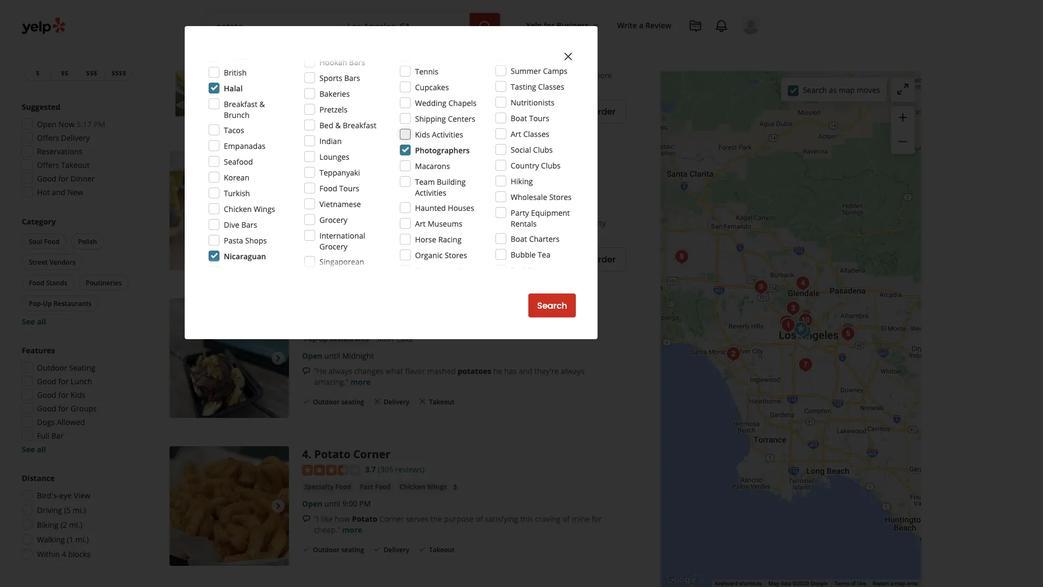 Task type: describe. For each thing, give the bounding box(es) containing it.
"i quite like the fried potato
[[314, 70, 413, 80]]

(1
[[67, 534, 74, 545]]

how
[[335, 514, 350, 524]]

0 vertical spatial 4
[[302, 447, 309, 462]]

open until 9:00 pm for humble
[[302, 203, 371, 213]]

option group containing distance
[[18, 473, 135, 563]]

search for search as map moves
[[804, 85, 828, 95]]

team
[[415, 176, 435, 187]]

organic
[[415, 250, 443, 260]]

0 horizontal spatial and
[[52, 187, 65, 197]]

haunted
[[415, 203, 446, 213]]

more for he has and they're always amazing."
[[351, 377, 371, 387]]

1 horizontal spatial $
[[454, 482, 458, 492]]

walking
[[37, 534, 65, 545]]

2 horizontal spatial of
[[852, 580, 856, 587]]

pm for 2 . humble potato
[[360, 203, 371, 213]]

groups
[[71, 403, 97, 414]]

specialty food button
[[302, 481, 354, 492]]

for for dinner
[[58, 173, 69, 184]]

cheap."
[[314, 525, 340, 535]]

delivery down serves
[[384, 546, 410, 555]]

"i like how potato
[[314, 514, 378, 524]]

horse racing
[[415, 234, 462, 244]]

reviews) for 4 . potato corner
[[396, 465, 425, 475]]

"i for the
[[314, 70, 319, 80]]

sack,
[[536, 70, 554, 80]]

nutritionists
[[511, 97, 555, 107]]

a inside /burger place, pay a pretty steep price for..."
[[579, 218, 583, 228]]

0 horizontal spatial like
[[321, 514, 333, 524]]

steep
[[314, 229, 334, 239]]

1 vertical spatial humble potato image
[[723, 343, 745, 365]]

good for good for dinner
[[37, 173, 56, 184]]

social
[[511, 144, 532, 155]]

grocery inside international grocery
[[320, 241, 348, 251]]

chicken wings link
[[398, 481, 449, 492]]

next image
[[272, 500, 285, 513]]

food for fast food
[[375, 482, 391, 491]]

outdoor down the cheap."
[[313, 546, 340, 555]]

vans image
[[794, 321, 816, 343]]

google
[[811, 580, 828, 587]]

pay
[[564, 218, 577, 228]]

classes for art classes
[[524, 129, 550, 139]]

more for corner serves the purpose of satisfying this craving of mine for cheap."
[[342, 525, 363, 535]]

for for groups
[[58, 403, 69, 414]]

(5
[[64, 505, 71, 515]]

delivery left organic
[[384, 255, 410, 264]]

start order for 2 . humble potato
[[569, 254, 616, 266]]

food for soul food
[[44, 237, 60, 246]]

16 close v2 image for delivery
[[373, 398, 382, 406]]

always inside the "he has and they're always amazing.""
[[561, 366, 585, 376]]

business
[[557, 20, 589, 30]]

2 vertical spatial 16 checkmark v2 image
[[302, 545, 311, 554]]

zoom in image
[[897, 111, 910, 124]]

report
[[874, 580, 890, 587]]

"i for humble
[[314, 218, 319, 228]]

nicaraguan
[[224, 251, 266, 261]]

hookah bars
[[320, 57, 365, 67]]

until for potato
[[325, 499, 341, 509]]

fast food
[[360, 482, 391, 491]]

bird's-eye view
[[37, 490, 90, 501]]

2
[[302, 151, 309, 166]]

bars for hookah bars
[[349, 57, 365, 67]]

1 horizontal spatial breakfast
[[343, 120, 377, 130]]

good for good for lunch
[[37, 376, 56, 386]]

& for flowers
[[445, 266, 450, 276]]

up for bottommost pop-up restaurants button
[[319, 334, 328, 343]]

terms of use link
[[835, 580, 867, 587]]

9:00 for humble
[[343, 203, 358, 213]]

search dialog
[[0, 0, 1044, 587]]

this
[[521, 514, 533, 524]]

$ inside button
[[36, 68, 40, 77]]

balls--with a name like the potato sack, they need more potato items..."
[[314, 70, 613, 91]]

0 vertical spatial potato
[[387, 70, 413, 80]]

outdoor down international grocery
[[313, 255, 340, 264]]

0 horizontal spatial of
[[476, 514, 483, 524]]

bed & breakfast
[[320, 120, 377, 130]]

1 horizontal spatial pop-up restaurants
[[304, 334, 369, 343]]

zoom out image
[[897, 135, 910, 148]]

hookah
[[320, 57, 347, 67]]

write a review
[[618, 20, 672, 30]]

food tours
[[320, 183, 360, 193]]

changes
[[355, 366, 384, 376]]

breakfast inside breakfast & brunch
[[224, 99, 258, 109]]

dude,
[[364, 218, 385, 228]]

4.3 star rating image
[[302, 169, 361, 180]]

see all for features
[[22, 444, 46, 454]]

dogs
[[37, 417, 55, 427]]

1 seating from the top
[[342, 107, 364, 116]]

halal
[[224, 83, 243, 93]]

(305
[[378, 465, 394, 475]]

1 vertical spatial $$
[[444, 186, 453, 197]]

they're
[[535, 366, 559, 376]]

for for lunch
[[58, 376, 69, 386]]

mr & mrs potato image
[[672, 246, 693, 268]]

delivery down what
[[384, 398, 410, 407]]

good for lunch
[[37, 376, 92, 386]]

home services link
[[281, 39, 366, 71]]

don't
[[321, 218, 339, 228]]

0 horizontal spatial the
[[355, 70, 367, 80]]

pop-up restaurants link
[[302, 334, 372, 344]]

restaurants inside business categories element
[[215, 48, 257, 59]]

mexican
[[224, 51, 254, 62]]

write a review link
[[613, 15, 676, 35]]

keyboard shortcuts button
[[715, 580, 763, 587]]

you
[[408, 218, 421, 228]]

0 horizontal spatial the
[[314, 3, 334, 18]]

2 16 speech v2 image from the top
[[302, 367, 311, 376]]

0 vertical spatial corner
[[354, 447, 391, 462]]

previous image for 2
[[174, 204, 187, 217]]

potato corner link
[[314, 447, 391, 462]]

dive
[[224, 219, 240, 230]]

0 vertical spatial pop-up restaurants button
[[22, 295, 99, 312]]

horse
[[415, 234, 437, 244]]

the potato sack link
[[314, 3, 401, 18]]

0 vertical spatial 16 checkmark v2 image
[[418, 107, 427, 116]]

1 vertical spatial 4
[[62, 549, 66, 559]]

chicken wings inside search dialog
[[224, 204, 275, 214]]

16 close v2 image for takeout
[[418, 398, 427, 406]]

vendors
[[50, 257, 76, 266]]

terms of use
[[835, 580, 867, 587]]

-
[[434, 70, 436, 80]]

search image
[[479, 20, 492, 33]]

specialty food link
[[302, 481, 354, 492]]

1 horizontal spatial like
[[341, 70, 353, 80]]

open until 9:00 pm for potato
[[302, 499, 371, 509]]

wings inside search dialog
[[254, 204, 275, 214]]

see for category
[[22, 316, 35, 327]]

angel's tijuana tacos image
[[795, 310, 817, 331]]

art classes
[[511, 129, 550, 139]]

slideshow element for 2
[[170, 151, 289, 271]]

order for 1 . the potato sack
[[592, 106, 616, 118]]

he has and they're always amazing."
[[314, 366, 585, 387]]

restaurants for bottommost pop-up restaurants button
[[330, 334, 369, 343]]

american (new)
[[304, 186, 357, 195]]

nordstrom rack image
[[791, 318, 812, 340]]

1 vertical spatial kids
[[71, 390, 86, 400]]

start for humble potato
[[569, 254, 590, 266]]

0 vertical spatial pop-up restaurants
[[29, 299, 92, 308]]

1 horizontal spatial of
[[563, 514, 570, 524]]

services for home services
[[313, 48, 342, 59]]

bar
[[51, 430, 64, 441]]

lunch
[[71, 376, 92, 386]]

user actions element
[[518, 14, 776, 80]]

potato for "i like how potato
[[352, 514, 378, 524]]

previous image for 1
[[174, 56, 187, 69]]

tours for food tours
[[339, 183, 360, 193]]

1 grocery from the top
[[320, 215, 348, 225]]

poutineries button
[[79, 275, 129, 291]]

1 horizontal spatial house of mash image
[[783, 298, 805, 319]]

clubs for country clubs
[[541, 160, 561, 170]]

price
[[336, 229, 353, 239]]

mi.) for walking (1 mi.)
[[76, 534, 89, 545]]

outdoor down amazing."
[[313, 398, 340, 407]]

stores for wholesale stores
[[550, 192, 572, 202]]

all for category
[[37, 316, 46, 327]]

classes for tasting classes
[[539, 81, 565, 92]]

next image for open until midnight
[[272, 352, 285, 365]]

full bar
[[37, 430, 64, 441]]

more link for changes
[[351, 377, 371, 387]]

pasta
[[224, 235, 243, 245]]

estate
[[528, 265, 550, 275]]

0 vertical spatial activities
[[432, 129, 464, 139]]

0 horizontal spatial house of mash image
[[170, 299, 289, 419]]

delivery left shipping
[[384, 107, 410, 116]]

and inside the "he has and they're always amazing.""
[[519, 366, 533, 376]]

start for the potato sack
[[569, 106, 590, 118]]

3 seating from the top
[[342, 398, 364, 407]]

chicken wings inside button
[[400, 482, 447, 491]]

tours for boat tours
[[530, 113, 550, 123]]

data
[[781, 580, 792, 587]]

open for offers delivery
[[37, 119, 57, 129]]

group containing suggested
[[18, 101, 135, 201]]

4.2
[[365, 21, 376, 31]]

2 . humble potato
[[302, 151, 396, 166]]

a right write
[[640, 20, 644, 30]]

1 horizontal spatial the potato sack image
[[778, 315, 800, 336]]

street
[[29, 257, 48, 266]]

potato inside balls--with a name like the potato sack, they need more potato items..."
[[314, 81, 338, 91]]

(new)
[[337, 186, 357, 195]]

start order link for the potato sack
[[559, 100, 626, 124]]

map
[[769, 580, 780, 587]]

services for auto services
[[394, 48, 423, 59]]

activities inside the team building activities
[[415, 187, 447, 198]]

see all button for features
[[22, 444, 46, 454]]

1 vertical spatial 16 checkmark v2 image
[[302, 255, 311, 263]]

dogs allowed
[[37, 417, 85, 427]]

16 close v2 image for outdoor seating
[[302, 107, 311, 116]]

balls-
[[415, 70, 434, 80]]

driving (5 mi.)
[[37, 505, 86, 515]]

bed
[[320, 120, 334, 130]]

potato up 3.7 star rating image
[[314, 447, 351, 462]]

go
[[423, 218, 432, 228]]

outdoor up bed
[[313, 107, 340, 116]]

16 speech v2 image
[[302, 71, 311, 80]]

boat charters
[[511, 234, 560, 244]]

good for good for groups
[[37, 403, 56, 414]]

chicken inside button
[[400, 482, 426, 491]]

seating
[[69, 362, 95, 373]]

team building activities
[[415, 176, 466, 198]]

(305 reviews)
[[378, 465, 425, 475]]

delivery inside group
[[61, 132, 90, 143]]



Task type: vqa. For each thing, say whether or not it's contained in the screenshot.
second 16 close v2 icon from the right
yes



Task type: locate. For each thing, give the bounding box(es) containing it.
map data ©2023 google
[[769, 580, 828, 587]]

& inside breakfast & brunch
[[260, 99, 265, 109]]

wings up "dive bars"
[[254, 204, 275, 214]]

and right hot
[[52, 187, 65, 197]]

mi.)
[[73, 505, 86, 515], [69, 520, 82, 530], [76, 534, 89, 545]]

1 vertical spatial 16 speech v2 image
[[302, 367, 311, 376]]

None search field
[[208, 13, 503, 39]]

map for moves
[[840, 85, 855, 95]]

good for good for kids
[[37, 390, 56, 400]]

0 vertical spatial more
[[594, 70, 613, 80]]

pop- down food stands button
[[29, 299, 43, 308]]

soul food button
[[22, 233, 67, 250]]

1 horizontal spatial kids
[[415, 129, 430, 139]]

0 vertical spatial pop-
[[29, 299, 43, 308]]

outdoor seating down amazing."
[[313, 398, 364, 407]]

mi.) right (1
[[76, 534, 89, 545]]

1 vertical spatial more link
[[342, 525, 363, 535]]

16 checkmark v2 image
[[418, 255, 427, 263], [302, 398, 311, 406], [373, 545, 382, 554], [418, 545, 427, 554]]

2 horizontal spatial restaurants
[[330, 334, 369, 343]]

2 horizontal spatial &
[[445, 266, 450, 276]]

start order link down need
[[559, 100, 626, 124]]

kids
[[415, 129, 430, 139], [71, 390, 86, 400]]

a inside balls--with a name like the potato sack, they need more potato items..."
[[453, 70, 458, 80]]

2 always from the left
[[561, 366, 585, 376]]

4 slideshow element from the top
[[170, 447, 289, 566]]

up for pop-up restaurants button to the top
[[43, 299, 52, 308]]

the up items..."
[[355, 70, 367, 80]]

offers up reservations
[[37, 132, 59, 143]]

start down need
[[569, 106, 590, 118]]

(2
[[61, 520, 67, 530]]

1 outdoor seating from the top
[[313, 107, 364, 116]]

quite
[[321, 70, 339, 80]]

2 seating from the top
[[342, 255, 364, 264]]

2 vertical spatial 16 speech v2 image
[[302, 515, 311, 524]]

0 vertical spatial grocery
[[320, 215, 348, 225]]

art for art classes
[[511, 129, 522, 139]]

group containing features
[[18, 345, 135, 455]]

1 vertical spatial chicken wings
[[400, 482, 447, 491]]

specialty
[[304, 482, 334, 491]]

1 start order from the top
[[569, 106, 616, 118]]

. left lounges
[[309, 151, 312, 166]]

restaurants
[[215, 48, 257, 59], [54, 299, 92, 308], [330, 334, 369, 343]]

. for 2
[[309, 151, 312, 166]]

boat for boat tours
[[511, 113, 528, 123]]

when
[[386, 218, 406, 228]]

. for 4
[[309, 447, 312, 462]]

see all button down full
[[22, 444, 46, 454]]

until for humble
[[325, 203, 341, 213]]

pop- up open until midnight
[[304, 334, 319, 343]]

corner inside 'corner serves the purpose of satisfying this craving of mine for cheap."'
[[380, 514, 404, 524]]

see all button for category
[[22, 316, 46, 327]]

closed
[[302, 55, 327, 65]]

pop-up restaurants button up open until midnight
[[302, 334, 372, 344]]

stores for organic stores
[[445, 250, 468, 260]]

1 vertical spatial .
[[309, 151, 312, 166]]

clubs for social clubs
[[534, 144, 553, 155]]

restaurants for pop-up restaurants button to the top
[[54, 299, 92, 308]]

4.2 link
[[365, 20, 376, 32]]

2 offers from the top
[[37, 160, 59, 170]]

2 start order from the top
[[569, 254, 616, 266]]

0 vertical spatial search
[[804, 85, 828, 95]]

0 vertical spatial wings
[[254, 204, 275, 214]]

1 offers from the top
[[37, 132, 59, 143]]

always up amazing."
[[329, 366, 353, 376]]

see all up features
[[22, 316, 46, 327]]

breakfast down 'pretzels'
[[343, 120, 377, 130]]

potato inside balls--with a name like the potato sack, they need more potato items..."
[[511, 70, 534, 80]]

reviews) for 2 . humble potato
[[396, 169, 425, 179]]

the inside balls--with a name like the potato sack, they need more potato items..."
[[496, 70, 509, 80]]

open down "suggested"
[[37, 119, 57, 129]]

0 horizontal spatial 4
[[62, 549, 66, 559]]

1 vertical spatial all
[[37, 444, 46, 454]]

sandwiches
[[399, 186, 438, 195]]

1 vertical spatial boat
[[511, 234, 528, 244]]

$$ inside button
[[61, 68, 68, 77]]

map right as on the top right of page
[[840, 85, 855, 95]]

1
[[302, 3, 309, 18]]

more link for how
[[342, 525, 363, 535]]

up up open until midnight
[[319, 334, 328, 343]]

midnight
[[343, 351, 374, 361]]

like up items..."
[[341, 70, 353, 80]]

close image
[[562, 50, 575, 63]]

2 vertical spatial restaurants
[[330, 334, 369, 343]]

1 start order link from the top
[[559, 100, 626, 124]]

3.7 star rating image
[[302, 465, 361, 476]]

map for error
[[895, 580, 906, 587]]

purpose
[[445, 514, 474, 524]]

0 horizontal spatial art
[[415, 218, 426, 229]]

open for "i like how
[[302, 499, 323, 509]]

0 horizontal spatial 16 close v2 image
[[302, 107, 311, 116]]

art
[[511, 129, 522, 139], [415, 218, 426, 229]]

0 vertical spatial tours
[[530, 113, 550, 123]]

4 outdoor seating from the top
[[313, 546, 364, 555]]

0 vertical spatial offers
[[37, 132, 59, 143]]

0 horizontal spatial the potato sack image
[[170, 3, 289, 123]]

like inside balls--with a name like the potato sack, they need more potato items..."
[[482, 70, 494, 80]]

1 horizontal spatial wings
[[428, 482, 447, 491]]

the potato sack image
[[170, 3, 289, 123], [778, 315, 800, 336]]

"he always changes what flavor mashed potatoes
[[314, 366, 492, 376]]

wedding
[[415, 98, 447, 108]]

0 horizontal spatial chicken wings
[[224, 204, 275, 214]]

breakfast up brunch
[[224, 99, 258, 109]]

0 horizontal spatial kids
[[71, 390, 86, 400]]

0 vertical spatial stores
[[550, 192, 572, 202]]

0 vertical spatial breakfast
[[224, 99, 258, 109]]

16 speech v2 image
[[302, 219, 311, 228], [302, 367, 311, 376], [302, 515, 311, 524]]

always
[[329, 366, 353, 376], [561, 366, 585, 376]]

2 vertical spatial .
[[309, 447, 312, 462]]

good for dinner
[[37, 173, 95, 184]]

suggested
[[22, 101, 60, 112]]

the inside 'corner serves the purpose of satisfying this craving of mine for cheap."'
[[431, 514, 443, 524]]

16 speech v2 image down specialty
[[302, 515, 311, 524]]

1 see all button from the top
[[22, 316, 46, 327]]

open for "he always changes what flavor mashed
[[302, 351, 323, 361]]

2 9:00 from the top
[[343, 499, 358, 509]]

potato right 'how'
[[352, 514, 378, 524]]

art museums
[[415, 218, 463, 229]]

$$ up haunted houses
[[444, 186, 453, 197]]

3 slideshow element from the top
[[170, 299, 289, 419]]

1 horizontal spatial stores
[[550, 192, 572, 202]]

potato corner image
[[793, 273, 815, 294]]

$$$$
[[111, 68, 126, 77]]

see for features
[[22, 444, 35, 454]]

with
[[436, 70, 451, 80]]

2 see from the top
[[22, 444, 35, 454]]

a right report
[[891, 580, 894, 587]]

a right to on the left top of page
[[443, 218, 447, 228]]

2 "i from the top
[[314, 218, 319, 228]]

"i right 16 speech v2 image
[[314, 70, 319, 80]]

reviews) for 1 . the potato sack
[[396, 21, 425, 31]]

1 horizontal spatial &
[[336, 120, 341, 130]]

wholesale
[[511, 192, 548, 202]]

food for specialty food
[[336, 482, 351, 491]]

2 . from the top
[[309, 151, 312, 166]]

pop- for bottommost pop-up restaurants button
[[304, 334, 319, 343]]

for for business
[[544, 20, 555, 30]]

american (new) button
[[302, 186, 359, 197]]

corner serves the purpose of satisfying this craving of mine for cheap."
[[314, 514, 602, 535]]

grocery
[[320, 215, 348, 225], [320, 241, 348, 251]]

pop-up restaurants down stands
[[29, 299, 92, 308]]

2 all from the top
[[37, 444, 46, 454]]

7:00
[[347, 55, 362, 65]]

1 good from the top
[[37, 173, 56, 184]]

for for kids
[[58, 390, 69, 400]]

outdoor seating down international grocery
[[313, 255, 364, 264]]

of left 'use'
[[852, 580, 856, 587]]

. for 1
[[309, 3, 312, 18]]

3 reviews) from the top
[[396, 465, 425, 475]]

like right name
[[482, 70, 494, 80]]

mi.) for biking (2 mi.)
[[69, 520, 82, 530]]

0 vertical spatial clubs
[[534, 144, 553, 155]]

chicken
[[224, 204, 252, 214], [400, 482, 426, 491]]

chicken down (305 reviews)
[[400, 482, 426, 491]]

0 vertical spatial start
[[569, 106, 590, 118]]

slideshow element
[[170, 3, 289, 123], [170, 151, 289, 271], [170, 299, 289, 419], [170, 447, 289, 566]]

pm for 4 . potato corner
[[360, 499, 371, 509]]

potato for 2 . humble potato
[[360, 151, 396, 166]]

of left mine
[[563, 514, 570, 524]]

the baked potato image
[[751, 276, 773, 298]]

pm
[[94, 119, 105, 129], [360, 203, 371, 213], [360, 499, 371, 509]]

chicken down the turkish
[[224, 204, 252, 214]]

open until 9:00 pm up "don't"
[[302, 203, 371, 213]]

art up social
[[511, 129, 522, 139]]

restaurants up british on the left of the page
[[215, 48, 257, 59]]

1 16 speech v2 image from the top
[[302, 219, 311, 228]]

breakfast
[[224, 99, 258, 109], [343, 120, 377, 130]]

lounges
[[320, 151, 350, 162]]

1 9:00 from the top
[[343, 203, 358, 213]]

previous image
[[174, 352, 187, 365], [174, 500, 187, 513]]

pop- for pop-up restaurants button to the top
[[29, 299, 43, 308]]

(733 reviews)
[[378, 169, 425, 179]]

museums
[[428, 218, 463, 229]]

0 horizontal spatial map
[[840, 85, 855, 95]]

outdoor seating up bed & breakfast
[[313, 107, 364, 116]]

chicken wings down (305 reviews)
[[400, 482, 447, 491]]

notifications image
[[716, 20, 729, 33]]

0 horizontal spatial $$
[[61, 68, 68, 77]]

1 slideshow element from the top
[[170, 3, 289, 123]]

1 previous image from the top
[[174, 352, 187, 365]]

seating down "i like how potato
[[342, 546, 364, 555]]

"i up the cheap."
[[314, 514, 319, 524]]

bars up "i quite like the fried potato
[[349, 57, 365, 67]]

more right need
[[594, 70, 613, 80]]

0 horizontal spatial $
[[36, 68, 40, 77]]

write
[[618, 20, 638, 30]]

1 horizontal spatial 16 close v2 image
[[373, 398, 382, 406]]

1 vertical spatial see all button
[[22, 444, 46, 454]]

previous image for open until 9:00 pm
[[174, 500, 187, 513]]

0 vertical spatial start order link
[[559, 100, 626, 124]]

16 speech v2 image left "don't"
[[302, 219, 311, 228]]

2 vertical spatial bars
[[242, 219, 257, 230]]

2 previous image from the top
[[174, 500, 187, 513]]

tennis
[[415, 66, 439, 76]]

biking
[[37, 520, 59, 530]]

boat for boat charters
[[511, 234, 528, 244]]

slideshow element for 4
[[170, 447, 289, 566]]

1 vertical spatial map
[[895, 580, 906, 587]]

0 vertical spatial $
[[36, 68, 40, 77]]

1 start from the top
[[569, 106, 590, 118]]

2 grocery from the top
[[320, 241, 348, 251]]

good up good for kids at the left of the page
[[37, 376, 56, 386]]

$$ left $$$ button
[[61, 68, 68, 77]]

serves
[[406, 514, 429, 524]]

activities down shipping centers
[[432, 129, 464, 139]]

2 boat from the top
[[511, 234, 528, 244]]

pasta shops
[[224, 235, 267, 245]]

start order link down pretty on the right of page
[[559, 248, 626, 272]]

1 see from the top
[[22, 316, 35, 327]]

start order link for humble potato
[[559, 248, 626, 272]]

stores up gifts
[[445, 250, 468, 260]]

map region
[[577, 0, 995, 587]]

0 vertical spatial &
[[260, 99, 265, 109]]

0 vertical spatial "i
[[314, 70, 319, 80]]

next image
[[272, 204, 285, 217], [272, 352, 285, 365]]

offers for offers delivery
[[37, 132, 59, 143]]

mister fried potato image
[[838, 323, 860, 345]]

potato down the party
[[487, 218, 513, 228]]

of right purpose
[[476, 514, 483, 524]]

1 vertical spatial grocery
[[320, 241, 348, 251]]

0 vertical spatial map
[[840, 85, 855, 95]]

restaurants down stands
[[54, 299, 92, 308]]

more down "i like how potato
[[342, 525, 363, 535]]

centers
[[448, 113, 476, 124]]

2 services from the left
[[394, 48, 423, 59]]

breakfast & brunch
[[224, 99, 265, 120]]

search inside 'search' button
[[538, 300, 568, 312]]

fast
[[360, 482, 374, 491]]

satisfying
[[485, 514, 519, 524]]

previous image for open until midnight
[[174, 352, 187, 365]]

1 horizontal spatial the
[[496, 70, 509, 80]]

reviews) up 'chicken wings' button at the left bottom of page
[[396, 465, 425, 475]]

see all for category
[[22, 316, 46, 327]]

flowers & gifts
[[415, 266, 469, 276]]

2 next image from the top
[[272, 352, 285, 365]]

more link down "i like how potato
[[342, 525, 363, 535]]

0 vertical spatial the potato sack image
[[170, 3, 289, 123]]

1 horizontal spatial chicken
[[400, 482, 426, 491]]

2 see all button from the top
[[22, 444, 46, 454]]

3 good from the top
[[37, 390, 56, 400]]

1 order from the top
[[592, 106, 616, 118]]

3 16 speech v2 image from the top
[[302, 515, 311, 524]]

specialty food
[[304, 482, 351, 491]]

4 seating from the top
[[342, 546, 364, 555]]

1 previous image from the top
[[174, 56, 187, 69]]

0 vertical spatial order
[[592, 106, 616, 118]]

1 all from the top
[[37, 316, 46, 327]]

pm right 5:17
[[94, 119, 105, 129]]

of
[[476, 514, 483, 524], [563, 514, 570, 524], [852, 580, 856, 587]]

for down good for lunch
[[58, 390, 69, 400]]

16 speech v2 image for 4
[[302, 515, 311, 524]]

chicken inside search dialog
[[224, 204, 252, 214]]

wings inside button
[[428, 482, 447, 491]]

tea
[[538, 249, 551, 260]]

humble potato image
[[170, 151, 289, 271], [723, 343, 745, 365]]

1 vertical spatial the
[[431, 514, 443, 524]]

(305 reviews) link
[[378, 464, 425, 475]]

filters
[[22, 26, 49, 38]]

korean
[[224, 172, 250, 182]]

a right the with at the top
[[453, 70, 458, 80]]

1 vertical spatial 9:00
[[343, 499, 358, 509]]

kids down "lunch"
[[71, 390, 86, 400]]

4 up 3.7 star rating image
[[302, 447, 309, 462]]

eye
[[59, 490, 72, 501]]

pop-up restaurants
[[29, 299, 92, 308], [304, 334, 369, 343]]

poutine brothers image
[[795, 354, 817, 376]]

mi.) for driving (5 mi.)
[[73, 505, 86, 515]]

1 open until 9:00 pm from the top
[[302, 203, 371, 213]]

tours
[[530, 113, 550, 123], [339, 183, 360, 193]]

2 order from the top
[[592, 254, 616, 266]]

2 horizontal spatial like
[[482, 70, 494, 80]]

1 vertical spatial the
[[496, 70, 509, 80]]

corner up 3.7 link
[[354, 447, 391, 462]]

4 down walking (1 mi.)
[[62, 549, 66, 559]]

all up features
[[37, 316, 46, 327]]

previous image
[[174, 56, 187, 69], [174, 204, 187, 217]]

1 vertical spatial next image
[[272, 352, 285, 365]]

dive bars
[[224, 219, 257, 230]]

organic stores
[[415, 250, 468, 260]]

fried
[[369, 70, 386, 80]]

2 reviews) from the top
[[396, 169, 425, 179]]

1 . from the top
[[309, 3, 312, 18]]

houses
[[448, 203, 475, 213]]

3 outdoor seating from the top
[[313, 398, 364, 407]]

2 slideshow element from the top
[[170, 151, 289, 271]]

offers down reservations
[[37, 160, 59, 170]]

kids down shipping
[[415, 129, 430, 139]]

moves
[[857, 85, 881, 95]]

mi.) right (2
[[69, 520, 82, 530]]

food inside search dialog
[[320, 183, 338, 193]]

. up 4.2 star rating "image"
[[309, 3, 312, 18]]

food inside button
[[336, 482, 351, 491]]

kids inside search dialog
[[415, 129, 430, 139]]

potato corner image
[[170, 447, 289, 566]]

0 horizontal spatial search
[[538, 300, 568, 312]]

1 see all from the top
[[22, 316, 46, 327]]

open until midnight
[[302, 351, 374, 361]]

up down food stands button
[[43, 299, 52, 308]]

24 chevron down v2 image
[[344, 47, 358, 60]]

0 vertical spatial classes
[[539, 81, 565, 92]]

potato for 1 . the potato sack
[[337, 3, 373, 18]]

group containing category
[[20, 216, 135, 327]]

group
[[18, 101, 135, 201], [892, 106, 916, 154], [20, 216, 135, 327], [18, 345, 135, 455]]

1 vertical spatial reviews)
[[396, 169, 425, 179]]

open for "i don't know, dude, when you go to a cool asian
[[302, 203, 323, 213]]

2 outdoor seating from the top
[[313, 255, 364, 264]]

start order down need
[[569, 106, 616, 118]]

stores up equipment
[[550, 192, 572, 202]]

1 vertical spatial the potato sack image
[[778, 315, 800, 336]]

0 horizontal spatial restaurants
[[54, 299, 92, 308]]

0 vertical spatial $$
[[61, 68, 68, 77]]

shortcuts
[[740, 580, 763, 587]]

2 vertical spatial "i
[[314, 514, 319, 524]]

1 vertical spatial pop-up restaurants button
[[302, 334, 372, 344]]

16 speech v2 image for 2
[[302, 219, 311, 228]]

16 speech v2 image left "he
[[302, 367, 311, 376]]

9:00 for potato
[[343, 499, 358, 509]]

3 "i from the top
[[314, 514, 319, 524]]

2 horizontal spatial potato
[[487, 218, 513, 228]]

all for features
[[37, 444, 46, 454]]

racing
[[439, 234, 462, 244]]

sandwiches link
[[397, 186, 440, 197]]

offers for offers takeout
[[37, 160, 59, 170]]

boat down the rentals
[[511, 234, 528, 244]]

good up dogs
[[37, 403, 56, 414]]

0 vertical spatial restaurants
[[215, 48, 257, 59]]

2 vertical spatial &
[[445, 266, 450, 276]]

1 vertical spatial art
[[415, 218, 426, 229]]

2 vertical spatial mi.)
[[76, 534, 89, 545]]

pop- inside pop-up restaurants link
[[304, 334, 319, 343]]

potato up 4.2 link
[[337, 3, 373, 18]]

start right tea
[[569, 254, 590, 266]]

the up 4.2 star rating "image"
[[314, 3, 334, 18]]

option group
[[18, 473, 135, 563]]

2 see all from the top
[[22, 444, 46, 454]]

turkish
[[224, 188, 250, 198]]

1 "i from the top
[[314, 70, 319, 80]]

(231
[[378, 21, 394, 31]]

bars down 7:00
[[345, 73, 360, 83]]

search down estate
[[538, 300, 568, 312]]

1 boat from the top
[[511, 113, 528, 123]]

mine
[[572, 514, 590, 524]]

good for kids
[[37, 390, 86, 400]]

potato up the (733
[[360, 151, 396, 166]]

0 horizontal spatial humble potato image
[[170, 151, 289, 271]]

4 good from the top
[[37, 403, 56, 414]]

0 vertical spatial and
[[52, 187, 65, 197]]

reviews)
[[396, 21, 425, 31], [396, 169, 425, 179], [396, 465, 425, 475]]

2 previous image from the top
[[174, 204, 187, 217]]

1 horizontal spatial always
[[561, 366, 585, 376]]

good down good for lunch
[[37, 390, 56, 400]]

16 close v2 image
[[302, 107, 311, 116], [373, 398, 382, 406], [418, 398, 427, 406]]

open
[[37, 119, 57, 129], [302, 203, 323, 213], [302, 351, 323, 361], [302, 499, 323, 509]]

for inside 'corner serves the purpose of satisfying this craving of mine for cheap."'
[[592, 514, 602, 524]]

0 horizontal spatial wings
[[254, 204, 275, 214]]

summer camps
[[511, 66, 568, 76]]

& for bed
[[336, 120, 341, 130]]

order for 2 . humble potato
[[592, 254, 616, 266]]

wings up serves
[[428, 482, 447, 491]]

0 horizontal spatial up
[[43, 299, 52, 308]]

16 chevron down v2 image
[[592, 21, 600, 30]]

street vendors button
[[22, 254, 83, 270]]

0 vertical spatial pm
[[94, 119, 105, 129]]

projects image
[[689, 20, 703, 33]]

art for art museums
[[415, 218, 426, 229]]

& for breakfast
[[260, 99, 265, 109]]

2 open until 9:00 pm from the top
[[302, 499, 371, 509]]

bars for dive bars
[[242, 219, 257, 230]]

category
[[22, 216, 56, 226]]

expand map image
[[897, 83, 910, 96]]

1 vertical spatial start order
[[569, 254, 616, 266]]

1 vertical spatial &
[[336, 120, 341, 130]]

charters
[[530, 234, 560, 244]]

2 vertical spatial more
[[342, 525, 363, 535]]

the right serves
[[431, 514, 443, 524]]

4.2 star rating image
[[302, 21, 361, 32]]

until down the specialty food button
[[325, 499, 341, 509]]

see all button up features
[[22, 316, 46, 327]]

terms
[[835, 580, 850, 587]]

0 vertical spatial see
[[22, 316, 35, 327]]

party equipment rentals
[[511, 207, 570, 229]]

report a map error
[[874, 580, 919, 587]]

louders image
[[776, 312, 798, 334]]

bubble tea
[[511, 249, 551, 260]]

seating up bed & breakfast
[[342, 107, 364, 116]]

3 . from the top
[[309, 447, 312, 462]]

seating down amazing."
[[342, 398, 364, 407]]

0 vertical spatial see all button
[[22, 316, 46, 327]]

2 start order link from the top
[[559, 248, 626, 272]]

mi.) right '(5' on the bottom left of page
[[73, 505, 86, 515]]

for inside button
[[544, 20, 555, 30]]

search
[[804, 85, 828, 95], [538, 300, 568, 312]]

more inside balls--with a name like the potato sack, they need more potato items..."
[[594, 70, 613, 80]]

.
[[309, 3, 312, 18], [309, 151, 312, 166], [309, 447, 312, 462]]

2 start from the top
[[569, 254, 590, 266]]

2 vertical spatial potato
[[487, 218, 513, 228]]

for down good for kids at the left of the page
[[58, 403, 69, 414]]

party
[[511, 207, 530, 218]]

outdoor up good for lunch
[[37, 362, 67, 373]]

hot
[[37, 187, 50, 197]]

16 checkmark v2 image
[[418, 107, 427, 116], [302, 255, 311, 263], [302, 545, 311, 554]]

1 vertical spatial chicken
[[400, 482, 426, 491]]

1 vertical spatial wings
[[428, 482, 447, 491]]

"i up steep
[[314, 218, 319, 228]]

0 horizontal spatial pop-up restaurants button
[[22, 295, 99, 312]]

1 vertical spatial stores
[[445, 250, 468, 260]]

until for the
[[329, 55, 345, 65]]

search for search
[[538, 300, 568, 312]]

and right has
[[519, 366, 533, 376]]

business categories element
[[206, 39, 761, 71]]

1 vertical spatial start
[[569, 254, 590, 266]]

bars for sports bars
[[345, 73, 360, 83]]

1 vertical spatial order
[[592, 254, 616, 266]]

potato
[[387, 70, 413, 80], [314, 81, 338, 91], [487, 218, 513, 228]]

amazing."
[[314, 377, 349, 387]]

country
[[511, 160, 539, 170]]

next image for open until 9:00 pm
[[272, 204, 285, 217]]

1 services from the left
[[313, 48, 342, 59]]

1 vertical spatial restaurants
[[54, 299, 92, 308]]

1 next image from the top
[[272, 204, 285, 217]]

until down pop-up restaurants link
[[325, 351, 341, 361]]

start order for 1 . the potato sack
[[569, 106, 616, 118]]

1 reviews) from the top
[[396, 21, 425, 31]]

outdoor seating down the cheap."
[[313, 546, 364, 555]]

name
[[460, 70, 480, 80]]

house of mash image
[[783, 298, 805, 319], [170, 299, 289, 419]]

1 horizontal spatial up
[[319, 334, 328, 343]]

google image
[[664, 573, 700, 587]]

2 good from the top
[[37, 376, 56, 386]]

1 always from the left
[[329, 366, 353, 376]]

1 horizontal spatial services
[[394, 48, 423, 59]]

country clubs
[[511, 160, 561, 170]]

1 vertical spatial pop-
[[304, 334, 319, 343]]

slideshow element for 1
[[170, 3, 289, 123]]

0 horizontal spatial pop-
[[29, 299, 43, 308]]

5:17
[[77, 119, 92, 129]]

the
[[314, 3, 334, 18], [496, 70, 509, 80]]

16 close v2 image down flavor
[[418, 398, 427, 406]]

reviews) up sandwiches
[[396, 169, 425, 179]]



